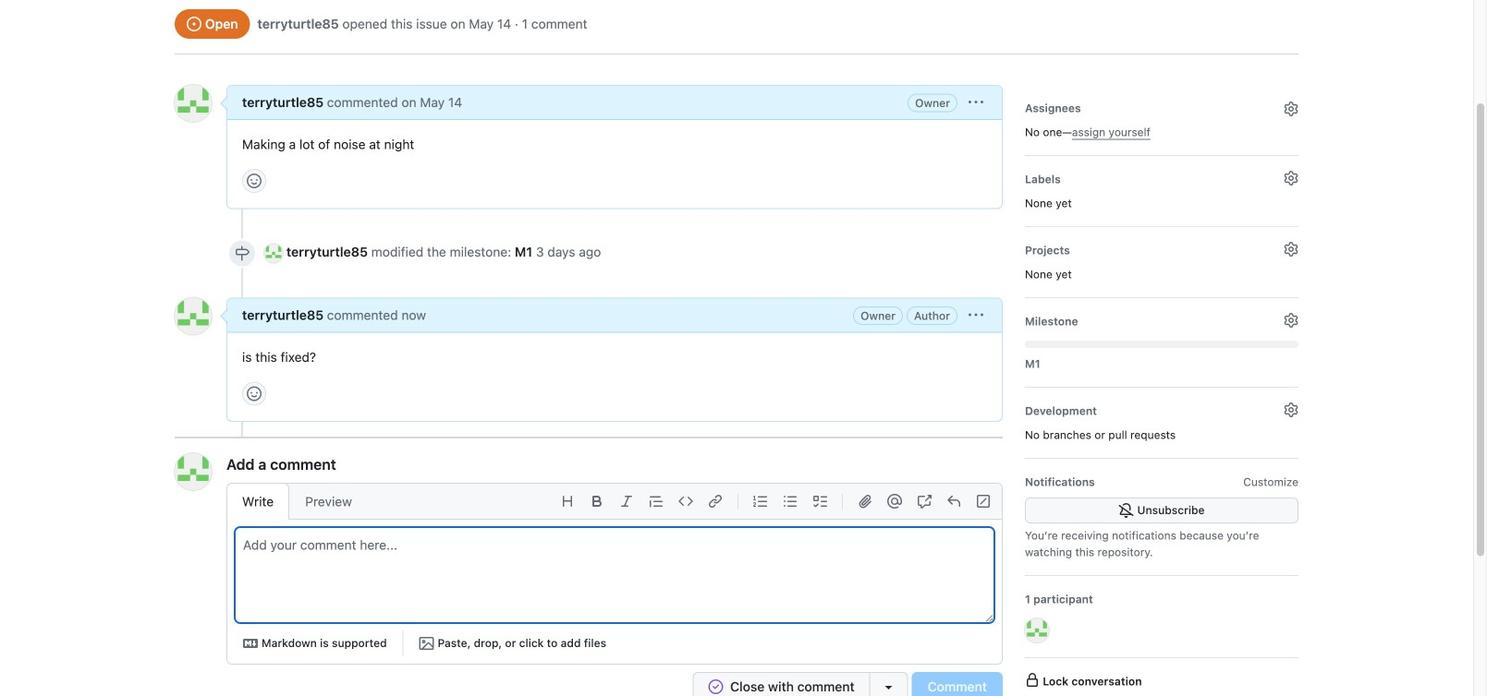 Task type: describe. For each thing, give the bounding box(es) containing it.
gear image for select assignees "element" at the right
[[1284, 102, 1299, 116]]

add or remove reactions image for second add or remove reactions element from the bottom of the page
[[247, 174, 262, 189]]

gear image for select milestones element
[[1284, 313, 1299, 328]]

lock image
[[1025, 674, 1040, 689]]

bell slash image
[[1119, 504, 1134, 519]]

@terryturtle85 image
[[175, 298, 212, 335]]

gear image inside select projects element
[[1284, 242, 1299, 257]]

markdown image
[[243, 637, 258, 652]]

show options image for second add or remove reactions element from the top of the page
[[969, 308, 983, 323]]

milestone image
[[235, 246, 250, 261]]

2 add or remove reactions element from the top
[[242, 382, 266, 406]]

select milestones element
[[1025, 310, 1299, 373]]

link issues element
[[1025, 399, 1299, 444]]

issue closed image
[[708, 680, 723, 695]]

select projects element
[[1025, 238, 1299, 283]]



Task type: locate. For each thing, give the bounding box(es) containing it.
add or remove reactions image for second add or remove reactions element from the top of the page
[[247, 387, 262, 402]]

show options image for second add or remove reactions element from the bottom of the page
[[969, 95, 983, 110]]

1 vertical spatial add or remove reactions image
[[247, 387, 262, 402]]

1 vertical spatial show options image
[[969, 308, 983, 323]]

1 gear image from the top
[[1284, 102, 1299, 116]]

gear image for link issues 'element'
[[1284, 403, 1299, 418]]

1 vertical spatial gear image
[[1284, 313, 1299, 328]]

  text field
[[236, 529, 994, 623]]

0 vertical spatial show options image
[[969, 95, 983, 110]]

@terryturtle85 image
[[175, 85, 212, 122], [264, 244, 283, 263], [175, 454, 212, 491], [1025, 619, 1049, 643]]

image image
[[419, 637, 434, 652]]

1 gear image from the top
[[1284, 171, 1299, 186]]

gear image
[[1284, 102, 1299, 116], [1284, 313, 1299, 328], [1284, 403, 1299, 418]]

0 vertical spatial add or remove reactions element
[[242, 169, 266, 193]]

1 add or remove reactions element from the top
[[242, 169, 266, 193]]

0 vertical spatial gear image
[[1284, 102, 1299, 116]]

2 add or remove reactions image from the top
[[247, 387, 262, 402]]

0 vertical spatial add or remove reactions image
[[247, 174, 262, 189]]

2 show options image from the top
[[969, 308, 983, 323]]

gear image inside select assignees "element"
[[1284, 102, 1299, 116]]

status: open image
[[187, 17, 202, 31]]

gear image inside select milestones element
[[1284, 313, 1299, 328]]

add a comment tab list
[[226, 483, 368, 520]]

tab panel
[[227, 528, 1002, 665]]

gear image inside link issues 'element'
[[1284, 403, 1299, 418]]

gear image
[[1284, 171, 1299, 186], [1284, 242, 1299, 257]]

3 gear image from the top
[[1284, 403, 1299, 418]]

select assignees element
[[1025, 96, 1299, 140]]

add or remove reactions element
[[242, 169, 266, 193], [242, 382, 266, 406]]

1 vertical spatial add or remove reactions element
[[242, 382, 266, 406]]

1 show options image from the top
[[969, 95, 983, 110]]

2 gear image from the top
[[1284, 242, 1299, 257]]

0 vertical spatial gear image
[[1284, 171, 1299, 186]]

2 vertical spatial gear image
[[1284, 403, 1299, 418]]

2 gear image from the top
[[1284, 313, 1299, 328]]

show options image
[[969, 95, 983, 110], [969, 308, 983, 323]]

1 vertical spatial gear image
[[1284, 242, 1299, 257]]

1 add or remove reactions image from the top
[[247, 174, 262, 189]]

add or remove reactions image
[[247, 174, 262, 189], [247, 387, 262, 402]]



Task type: vqa. For each thing, say whether or not it's contained in the screenshot.
'Issue Closed' Icon
yes



